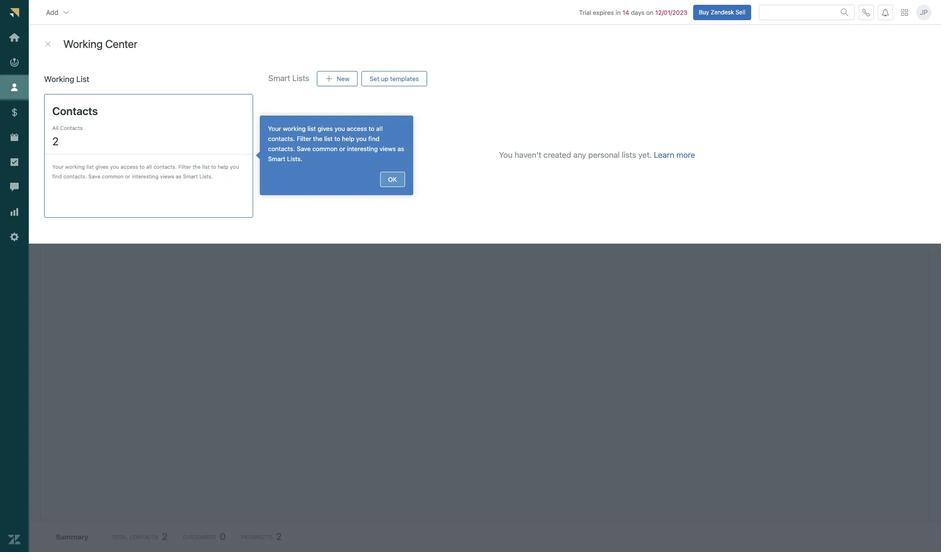 Task type: vqa. For each thing, say whether or not it's contained in the screenshot.
TYPE TO FILTER BY CONTACT NAME field
yes



Task type: describe. For each thing, give the bounding box(es) containing it.
new button
[[317, 71, 358, 86]]

learn
[[654, 150, 675, 160]]

working for working center
[[63, 38, 103, 51]]

customers
[[183, 534, 216, 540]]

0 vertical spatial smart
[[269, 74, 290, 83]]

calls image
[[863, 8, 871, 16]]

working for working list contacts
[[60, 32, 86, 38]]

0 vertical spatial as
[[398, 145, 404, 153]]

in
[[616, 8, 621, 16]]

1 horizontal spatial help
[[342, 135, 355, 142]]

1 horizontal spatial gives
[[318, 125, 333, 132]]

sell left employee
[[94, 137, 106, 146]]

yet.
[[639, 150, 652, 160]]

new
[[337, 75, 350, 82]]

0 vertical spatial views
[[380, 145, 396, 153]]

zendesk sell
[[64, 112, 106, 120]]

trial
[[579, 8, 592, 16]]

1 horizontal spatial interesting
[[347, 145, 378, 153]]

total
[[111, 534, 128, 540]]

contacts right the cancel image on the top left
[[60, 38, 104, 51]]

templates
[[390, 75, 419, 82]]

zendesk image
[[8, 534, 21, 546]]

12/01/2023
[[656, 8, 688, 16]]

1 vertical spatial views
[[160, 173, 174, 179]]

set
[[370, 75, 380, 82]]

zendesk inside 'button'
[[711, 8, 735, 16]]

1 vertical spatial interesting
[[132, 173, 159, 179]]

zendesk products image
[[902, 9, 909, 16]]

contacts image
[[48, 143, 56, 151]]

1 vertical spatial working
[[65, 163, 85, 170]]

1 horizontal spatial lists.
[[287, 155, 303, 163]]

0 vertical spatial all
[[376, 125, 383, 132]]

trial expires in 14 days on 12/01/2023
[[579, 8, 688, 16]]

contacts inside all contacts 2
[[60, 125, 83, 131]]

chevron down image
[[62, 8, 70, 16]]

summary
[[56, 532, 88, 541]]

expires
[[593, 8, 614, 16]]

1 horizontal spatial your
[[268, 125, 281, 132]]

2 horizontal spatial 2
[[276, 531, 282, 542]]

0 horizontal spatial help
[[218, 163, 229, 170]]

0 vertical spatial common
[[313, 145, 338, 153]]

0 vertical spatial or
[[339, 145, 345, 153]]

lists
[[622, 150, 637, 160]]

1 vertical spatial smart
[[268, 155, 286, 163]]

0 vertical spatial find
[[369, 135, 380, 142]]

up
[[381, 75, 389, 82]]

ok
[[388, 175, 397, 183]]

2 zendesk sell link from the top
[[64, 148, 101, 157]]

any
[[574, 150, 587, 160]]

cancel image
[[44, 40, 52, 48]]

0 horizontal spatial find
[[52, 173, 62, 179]]

1 vertical spatial as
[[176, 173, 182, 179]]

14
[[623, 8, 630, 16]]

zendesk up all contacts 2
[[64, 112, 92, 120]]

1 horizontal spatial working
[[283, 125, 306, 132]]



Task type: locate. For each thing, give the bounding box(es) containing it.
help
[[342, 135, 355, 142], [218, 163, 229, 170]]

1 vertical spatial help
[[218, 163, 229, 170]]

zendesk down all contacts 2
[[64, 148, 89, 156]]

set up templates button
[[362, 71, 427, 86]]

working down the chevron down icon
[[60, 32, 86, 38]]

0 vertical spatial your working list gives you access to all contacts. filter the list to help you find contacts. save common or interesting views as smart lists.
[[268, 125, 404, 163]]

bell image
[[882, 8, 890, 16]]

zendesk
[[711, 8, 735, 16], [64, 112, 92, 120], [64, 137, 92, 146], [64, 148, 89, 156]]

working down the cancel image on the top left
[[44, 74, 74, 84]]

list
[[87, 32, 99, 38], [76, 74, 89, 84]]

add image
[[325, 75, 333, 83]]

ok button
[[380, 172, 405, 187]]

smart lists
[[269, 74, 310, 83]]

2 right 'prospects'
[[276, 531, 282, 542]]

prospects 2
[[241, 531, 282, 542]]

contacts.
[[268, 135, 295, 142], [268, 145, 295, 153], [153, 163, 177, 170], [63, 173, 87, 179]]

your
[[268, 125, 281, 132], [52, 163, 64, 170]]

1 vertical spatial the
[[193, 163, 201, 170]]

as
[[398, 145, 404, 153], [176, 173, 182, 179]]

to
[[369, 125, 375, 132], [335, 135, 340, 142], [140, 163, 145, 170], [211, 163, 216, 170]]

0 horizontal spatial access
[[121, 163, 138, 170]]

1 horizontal spatial as
[[398, 145, 404, 153]]

views
[[380, 145, 396, 153], [160, 173, 174, 179]]

0 horizontal spatial interesting
[[132, 173, 159, 179]]

prospects
[[241, 534, 273, 540]]

add button
[[38, 3, 78, 22]]

contacts right total
[[130, 534, 158, 540]]

your working list gives you access to all contacts. filter the list to help you find contacts. save common or interesting views as smart lists.
[[268, 125, 404, 163], [52, 163, 239, 179]]

2 for all contacts 2
[[52, 135, 59, 148]]

0 vertical spatial gives
[[318, 125, 333, 132]]

1 vertical spatial your working list gives you access to all contacts. filter the list to help you find contacts. save common or interesting views as smart lists.
[[52, 163, 239, 179]]

contacts up the all
[[52, 104, 98, 117]]

1 horizontal spatial 2
[[162, 531, 168, 542]]

1 horizontal spatial find
[[369, 135, 380, 142]]

contacts inside total contacts 2
[[130, 534, 158, 540]]

employee
[[108, 137, 140, 146]]

building image
[[48, 112, 56, 120]]

find
[[369, 135, 380, 142], [52, 173, 62, 179]]

0 vertical spatial the
[[313, 135, 323, 142]]

sell right buy
[[736, 8, 746, 16]]

0 horizontal spatial gives
[[95, 163, 109, 170]]

zendesk sell employee zendesk sell
[[64, 137, 140, 156]]

1 horizontal spatial your working list gives you access to all contacts. filter the list to help you find contacts. save common or interesting views as smart lists.
[[268, 125, 404, 163]]

set up templates
[[370, 75, 419, 82]]

lists
[[293, 74, 310, 83]]

access
[[347, 125, 367, 132], [121, 163, 138, 170]]

0 horizontal spatial or
[[125, 173, 130, 179]]

working inside working list contacts
[[60, 32, 86, 38]]

working center
[[63, 38, 137, 51]]

1 vertical spatial save
[[88, 173, 101, 179]]

working list contacts
[[60, 32, 104, 51]]

1 horizontal spatial the
[[313, 135, 323, 142]]

jp button
[[917, 5, 932, 20]]

1 vertical spatial list
[[76, 74, 89, 84]]

2 vertical spatial smart
[[183, 173, 198, 179]]

list inside working list contacts
[[87, 32, 99, 38]]

0 horizontal spatial as
[[176, 173, 182, 179]]

list for working list
[[76, 74, 89, 84]]

0 vertical spatial working
[[283, 125, 306, 132]]

2 left customers
[[162, 531, 168, 542]]

1 vertical spatial filter
[[178, 163, 191, 170]]

contacts right the all
[[60, 125, 83, 131]]

0 horizontal spatial common
[[102, 173, 124, 179]]

working
[[283, 125, 306, 132], [65, 163, 85, 170]]

Type to filter by contact name field
[[72, 79, 175, 94]]

zendesk right buy
[[711, 8, 735, 16]]

haven't
[[515, 150, 542, 160]]

customers 0
[[183, 531, 226, 542]]

working list
[[44, 74, 89, 84]]

contacts
[[60, 38, 104, 51], [52, 104, 98, 117], [60, 125, 83, 131], [130, 534, 158, 540]]

sell inside the buy zendesk sell 'button'
[[736, 8, 746, 16]]

zendesk sell link up all contacts 2
[[64, 112, 106, 121]]

1 vertical spatial all
[[146, 163, 152, 170]]

you haven't created any personal lists yet. learn more
[[499, 150, 696, 160]]

personal
[[589, 150, 620, 160]]

zendesk right contacts "image"
[[64, 137, 92, 146]]

sell up zendesk sell employee zendesk sell
[[94, 112, 106, 120]]

0
[[220, 531, 226, 542]]

created
[[544, 150, 572, 160]]

1 vertical spatial your
[[52, 163, 64, 170]]

sell
[[736, 8, 746, 16], [94, 112, 106, 120], [94, 137, 106, 146], [91, 148, 101, 156]]

the
[[313, 135, 323, 142], [193, 163, 201, 170]]

1 horizontal spatial common
[[313, 145, 338, 153]]

buy zendesk sell button
[[694, 5, 752, 20]]

0 horizontal spatial filter
[[178, 163, 191, 170]]

0 vertical spatial zendesk sell link
[[64, 112, 106, 121]]

you
[[499, 150, 513, 160]]

add
[[46, 8, 58, 16]]

working for working list
[[44, 74, 74, 84]]

0 horizontal spatial lists.
[[200, 173, 213, 179]]

more
[[677, 150, 696, 160]]

0 horizontal spatial 2
[[52, 135, 59, 148]]

working
[[60, 32, 86, 38], [63, 38, 103, 51], [44, 74, 74, 84]]

on
[[647, 8, 654, 16]]

1 horizontal spatial filter
[[297, 135, 312, 142]]

0 vertical spatial access
[[347, 125, 367, 132]]

2 inside all contacts 2
[[52, 135, 59, 148]]

sell down the zendesk sell
[[91, 148, 101, 156]]

all
[[52, 125, 59, 131]]

1 vertical spatial find
[[52, 173, 62, 179]]

you
[[335, 125, 345, 132], [356, 135, 367, 142], [110, 163, 119, 170], [230, 163, 239, 170]]

2
[[52, 135, 59, 148], [162, 531, 168, 542], [276, 531, 282, 542]]

1 horizontal spatial access
[[347, 125, 367, 132]]

save
[[297, 145, 311, 153], [88, 173, 101, 179]]

1 vertical spatial zendesk sell link
[[64, 148, 101, 157]]

smart
[[269, 74, 290, 83], [268, 155, 286, 163], [183, 173, 198, 179]]

1 horizontal spatial views
[[380, 145, 396, 153]]

1 vertical spatial access
[[121, 163, 138, 170]]

total contacts 2
[[111, 531, 168, 542]]

filter
[[297, 135, 312, 142], [178, 163, 191, 170]]

1 vertical spatial or
[[125, 173, 130, 179]]

2 for total contacts 2
[[162, 531, 168, 542]]

working right the cancel image on the top left
[[63, 38, 103, 51]]

0 horizontal spatial your working list gives you access to all contacts. filter the list to help you find contacts. save common or interesting views as smart lists.
[[52, 163, 239, 179]]

1 vertical spatial gives
[[95, 163, 109, 170]]

0 vertical spatial interesting
[[347, 145, 378, 153]]

zendesk sell link down all contacts 2
[[64, 148, 101, 157]]

0 vertical spatial your
[[268, 125, 281, 132]]

0 vertical spatial help
[[342, 135, 355, 142]]

days
[[631, 8, 645, 16]]

or
[[339, 145, 345, 153], [125, 173, 130, 179]]

list left 'center'
[[87, 32, 99, 38]]

0 horizontal spatial the
[[193, 163, 201, 170]]

0 horizontal spatial all
[[146, 163, 152, 170]]

lists.
[[287, 155, 303, 163], [200, 173, 213, 179]]

0 horizontal spatial working
[[65, 163, 85, 170]]

0 vertical spatial filter
[[297, 135, 312, 142]]

0 horizontal spatial views
[[160, 173, 174, 179]]

0 horizontal spatial your
[[52, 163, 64, 170]]

common
[[313, 145, 338, 153], [102, 173, 124, 179]]

jp
[[920, 8, 928, 16]]

list up the zendesk sell
[[76, 74, 89, 84]]

1 zendesk sell link from the top
[[64, 112, 106, 121]]

0 vertical spatial list
[[87, 32, 99, 38]]

gives
[[318, 125, 333, 132], [95, 163, 109, 170]]

1 horizontal spatial or
[[339, 145, 345, 153]]

buy zendesk sell
[[699, 8, 746, 16]]

zendesk sell link
[[64, 112, 106, 121], [64, 148, 101, 157]]

0 vertical spatial save
[[297, 145, 311, 153]]

center
[[105, 38, 137, 51]]

1 vertical spatial lists.
[[200, 173, 213, 179]]

1 horizontal spatial save
[[297, 145, 311, 153]]

buy
[[699, 8, 710, 16]]

search image
[[841, 8, 849, 16]]

0 vertical spatial lists.
[[287, 155, 303, 163]]

interesting
[[347, 145, 378, 153], [132, 173, 159, 179]]

all
[[376, 125, 383, 132], [146, 163, 152, 170]]

1 horizontal spatial all
[[376, 125, 383, 132]]

all contacts 2
[[52, 125, 83, 148]]

2 down the all
[[52, 135, 59, 148]]

list for working list contacts
[[87, 32, 99, 38]]

learn more link
[[654, 150, 696, 160]]

list
[[308, 125, 316, 132], [324, 135, 333, 142], [86, 163, 94, 170], [202, 163, 210, 170]]

0 horizontal spatial save
[[88, 173, 101, 179]]

1 vertical spatial common
[[102, 173, 124, 179]]



